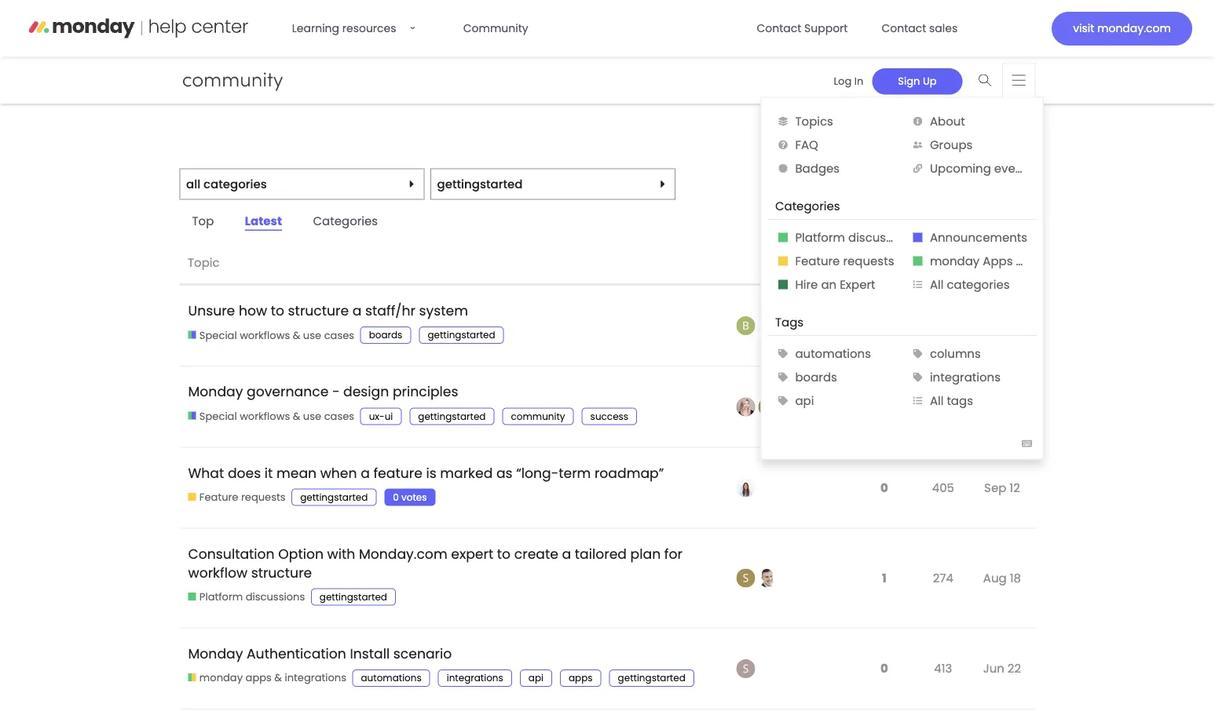 Task type: describe. For each thing, give the bounding box(es) containing it.
a inside the unsure how to structure a staff/hr system link
[[353, 302, 362, 321]]

layer group image
[[778, 117, 788, 126]]

groups link
[[902, 133, 1037, 157]]

upcoming events
[[930, 160, 1034, 177]]

gettingstarted link down system
[[419, 327, 504, 344]]

roadmap"
[[595, 464, 664, 483]]

consultation
[[188, 545, 275, 564]]

expert
[[840, 276, 875, 293]]

& inside monday apps & developers link
[[1016, 253, 1025, 269]]

latest link
[[232, 209, 295, 233]]

unsure
[[188, 302, 235, 321]]

monday for monday apps & integrations
[[199, 671, 243, 686]]

list image
[[913, 396, 923, 406]]

sales
[[929, 20, 958, 36]]

info circle image
[[913, 117, 923, 126]]

12
[[1010, 479, 1020, 496]]

1 horizontal spatial feature requests link
[[767, 249, 902, 273]]

use for -
[[303, 409, 321, 424]]

design
[[343, 383, 389, 402]]

special for monday
[[199, 409, 237, 424]]

ux-ui
[[369, 410, 393, 423]]

all tags
[[930, 392, 973, 409]]

in
[[854, 74, 864, 88]]

badges
[[795, 160, 840, 177]]

support
[[804, 20, 848, 36]]

visit monday.com link
[[1052, 12, 1192, 46]]

hire an expert link
[[767, 273, 902, 297]]

replies button
[[855, 242, 914, 285]]

1 button for consultation option with monday.com expert to create a tailored plan for workflow structure
[[878, 561, 890, 596]]

tailored
[[575, 545, 627, 564]]

monday.com logo image
[[29, 12, 249, 44]]

success link
[[582, 408, 637, 425]]

marked
[[440, 464, 493, 483]]

api link inside "navigation"
[[767, 389, 902, 413]]

1 horizontal spatial platform
[[795, 229, 845, 246]]

when
[[320, 464, 357, 483]]

views
[[926, 254, 960, 271]]

-
[[332, 383, 340, 402]]

0 vertical spatial to
[[271, 302, 284, 321]]

categories for all categories
[[203, 176, 267, 193]]

all for all categories
[[930, 276, 944, 293]]

categories for all categories
[[947, 276, 1010, 293]]

upcoming
[[930, 160, 991, 177]]

36
[[936, 317, 950, 334]]

learning
[[292, 20, 339, 36]]

about
[[930, 113, 965, 130]]

all
[[186, 176, 200, 193]]

monday authentication install scenario
[[188, 645, 452, 664]]

community link
[[502, 408, 574, 425]]

term
[[559, 464, 591, 483]]

automations link for integrations link to the left
[[352, 670, 430, 687]]

use for to
[[303, 328, 321, 343]]

votes
[[401, 491, 427, 504]]

405
[[932, 479, 954, 496]]

ux-
[[369, 410, 385, 423]]

governance
[[247, 383, 329, 402]]

1 horizontal spatial platform discussions link
[[767, 226, 917, 249]]

0 votes
[[393, 491, 427, 504]]

staff/hr
[[365, 302, 416, 321]]

tags list for principles
[[360, 408, 645, 425]]

monday apps & integrations
[[199, 671, 346, 686]]

feature inside "navigation"
[[795, 253, 840, 269]]

& for monday governance - design principles
[[293, 409, 300, 424]]

platform discussions inside "navigation"
[[795, 229, 917, 246]]

monday.com
[[359, 545, 447, 564]]

announcements link
[[902, 226, 1037, 249]]

sign up button
[[872, 68, 963, 94]]

activity
[[981, 254, 1024, 271]]

badges link
[[767, 157, 902, 180]]

columns link
[[902, 342, 1037, 366]]

hire
[[795, 276, 818, 293]]

jun
[[983, 660, 1005, 677]]

monday for monday governance - design principles
[[188, 383, 243, 402]]

community
[[463, 20, 528, 36]]

plan
[[630, 545, 661, 564]]

list image
[[913, 280, 923, 289]]

an
[[821, 276, 837, 293]]

developers
[[1028, 253, 1094, 269]]

workflow
[[188, 564, 247, 583]]

2d link
[[991, 306, 1014, 346]]

0 horizontal spatial integrations
[[285, 671, 346, 686]]

about link
[[902, 109, 1037, 133]]

tag image for columns
[[913, 349, 923, 359]]

2d
[[995, 317, 1010, 334]]

navigation containing topics
[[761, 63, 1094, 460]]

principles
[[393, 383, 458, 402]]

events
[[994, 160, 1034, 177]]

gettingstarted link down with
[[311, 589, 396, 606]]

1 for consultation option with monday.com expert to create a tailored plan for workflow structure
[[882, 570, 887, 587]]

mike buckiewicz - most recent poster image
[[758, 317, 777, 336]]

apps link
[[560, 670, 601, 687]]

0 horizontal spatial platform discussions
[[199, 590, 305, 605]]

visit
[[1073, 21, 1094, 36]]

special workflows & use cases for governance
[[199, 409, 354, 424]]

views button
[[914, 242, 973, 285]]

tag image for automations
[[778, 349, 788, 359]]

boards inside "navigation"
[[795, 369, 837, 386]]

aug
[[983, 570, 1007, 587]]

james harold griffin - frequent poster image
[[758, 398, 777, 417]]

0 button for what does it mean when a feature is marked as "long-term roadmap"
[[877, 470, 892, 506]]

monday apps & integrations link
[[188, 671, 346, 686]]

replies
[[864, 254, 905, 271]]

tag image for integrations
[[913, 373, 923, 382]]

a inside what does it mean when a feature is marked as "long-term roadmap" 'link'
[[361, 464, 370, 483]]

0 left votes
[[393, 491, 399, 504]]

workflows for how
[[240, 328, 290, 343]]

topic
[[188, 254, 220, 271]]

special workflows & use cases link for governance
[[188, 409, 354, 424]]

apps inside tags list
[[569, 672, 593, 685]]

siobhan - original poster image
[[736, 569, 755, 588]]

monday governance - design principles
[[188, 383, 458, 402]]

monday for monday apps & developers
[[930, 253, 980, 269]]

link image
[[913, 164, 923, 173]]

tags
[[775, 314, 804, 331]]

feature
[[373, 464, 422, 483]]

22
[[1008, 660, 1021, 677]]

learning resources link
[[283, 13, 439, 44]]

is
[[426, 464, 436, 483]]

to inside consultation option with monday.com expert to create a tailored plan for workflow structure
[[497, 545, 511, 564]]

groups
[[930, 136, 973, 153]]

peta bolger - frequent poster image
[[780, 398, 799, 417]]

1 horizontal spatial integrations
[[447, 672, 503, 685]]

all categories link
[[902, 273, 1037, 297]]

tags list containing automations
[[352, 670, 702, 687]]

categories inside "navigation"
[[775, 198, 840, 215]]

user friends image
[[913, 140, 923, 150]]

gettingstarted link down principles
[[409, 408, 494, 425]]

special workflows & use cases for how
[[199, 328, 354, 343]]

all categories
[[186, 176, 267, 193]]

contact support link
[[747, 13, 857, 44]]

up
[[923, 74, 937, 88]]

all for all tags
[[930, 392, 944, 409]]

juliette  - original poster, most recent poster image
[[736, 479, 755, 498]]

community
[[511, 410, 565, 423]]

jun 22
[[983, 660, 1021, 677]]

topics link
[[767, 109, 902, 133]]

contact for contact sales
[[882, 20, 926, 36]]

0 votes link
[[384, 489, 436, 506]]

0 vertical spatial discussions
[[848, 229, 917, 246]]

monday community forum image
[[62, 69, 313, 91]]

& for unsure how to structure a staff/hr system
[[293, 328, 300, 343]]

automations inside "navigation"
[[795, 345, 871, 362]]

announcements
[[930, 229, 1028, 246]]

1 vertical spatial api link
[[520, 670, 552, 687]]

activity button
[[973, 242, 1036, 285]]



Task type: vqa. For each thing, say whether or not it's contained in the screenshot.
the for
yes



Task type: locate. For each thing, give the bounding box(es) containing it.
special workflows & use cases link down the how
[[188, 328, 354, 343]]

a inside consultation option with monday.com expert to create a tailored plan for workflow structure
[[562, 545, 571, 564]]

1 1 from the top
[[882, 317, 887, 334]]

authentication
[[247, 645, 346, 664]]

1 vertical spatial boards link
[[767, 366, 902, 389]]

1 vertical spatial to
[[497, 545, 511, 564]]

use
[[303, 328, 321, 343], [303, 409, 321, 424]]

integrations down monday authentication install scenario
[[285, 671, 346, 686]]

0 button
[[877, 470, 892, 506], [877, 651, 892, 687]]

1 special workflows & use cases link from the top
[[188, 328, 354, 343]]

0 vertical spatial 1
[[882, 317, 887, 334]]

platform up an
[[795, 229, 845, 246]]

learning resources
[[292, 20, 396, 36]]

1 vertical spatial 1
[[882, 570, 887, 587]]

special workflows & use cases down the how
[[199, 328, 354, 343]]

feature requests link up 'hire an expert'
[[767, 249, 902, 273]]

0 vertical spatial integrations link
[[902, 366, 1037, 389]]

system
[[419, 302, 468, 321]]

automations link down tags
[[767, 342, 902, 366]]

automations down install
[[361, 672, 422, 685]]

0 horizontal spatial contact
[[757, 20, 801, 36]]

1 vertical spatial special
[[199, 409, 237, 424]]

tags list containing ux-ui
[[360, 408, 645, 425]]

special workflows & use cases link for how
[[188, 328, 354, 343]]

1 vertical spatial api
[[529, 672, 544, 685]]

& down governance
[[293, 409, 300, 424]]

1 horizontal spatial boards
[[795, 369, 837, 386]]

what
[[188, 464, 224, 483]]

1 horizontal spatial contact
[[882, 20, 926, 36]]

community link
[[454, 13, 538, 44]]

0 horizontal spatial categories
[[203, 176, 267, 193]]

columns
[[930, 345, 981, 362]]

special up the what
[[199, 409, 237, 424]]

question circle image
[[778, 140, 788, 150]]

integrations down columns link
[[930, 369, 1001, 386]]

menu image
[[1012, 74, 1026, 86]]

hire an expert
[[795, 276, 875, 293]]

1 horizontal spatial monday
[[930, 253, 980, 269]]

0 horizontal spatial feature requests link
[[188, 490, 286, 505]]

& inside monday apps & integrations link
[[274, 671, 282, 686]]

sep 12
[[984, 479, 1020, 496]]

requests down it
[[241, 490, 286, 505]]

ben curry - original poster image
[[736, 317, 755, 336]]

gettingstarted link right apps link
[[609, 670, 694, 687]]

1 cases from the top
[[324, 328, 354, 343]]

monday for monday authentication install scenario
[[188, 645, 243, 664]]

all right list image
[[930, 392, 944, 409]]

special down unsure
[[199, 328, 237, 343]]

1 vertical spatial cases
[[324, 409, 354, 424]]

0 vertical spatial a
[[353, 302, 362, 321]]

1 vertical spatial monday
[[199, 671, 243, 686]]

1 monday from the top
[[188, 383, 243, 402]]

monday governance - design principles link
[[188, 371, 458, 413]]

0 horizontal spatial feature requests
[[199, 490, 286, 505]]

workflows down governance
[[240, 409, 290, 424]]

platform discussions link
[[767, 226, 917, 249], [188, 590, 305, 605]]

& right "apps"
[[1016, 253, 1025, 269]]

aug 18 link
[[979, 558, 1025, 599]]

how
[[239, 302, 267, 321]]

0 horizontal spatial api link
[[520, 670, 552, 687]]

boards
[[369, 329, 402, 342], [795, 369, 837, 386]]

categories inside 'link'
[[947, 276, 1010, 293]]

platform discussions down workflow
[[199, 590, 305, 605]]

0 button left the 405
[[877, 470, 892, 506]]

topics
[[795, 113, 833, 130]]

contact left sales
[[882, 20, 926, 36]]

1 vertical spatial platform discussions
[[199, 590, 305, 605]]

1 horizontal spatial to
[[497, 545, 511, 564]]

special workflows & use cases down governance
[[199, 409, 354, 424]]

cases for structure
[[324, 328, 354, 343]]

boards link down the staff/hr
[[360, 327, 411, 344]]

feature requests down does
[[199, 490, 286, 505]]

2 workflows from the top
[[240, 409, 290, 424]]

1 vertical spatial boards
[[795, 369, 837, 386]]

structure right the how
[[288, 302, 349, 321]]

log in button
[[825, 68, 872, 94]]

cases for design
[[324, 409, 354, 424]]

faq link
[[767, 133, 902, 157]]

as
[[496, 464, 513, 483]]

boards down the staff/hr
[[369, 329, 402, 342]]

with
[[327, 545, 355, 564]]

1 vertical spatial special workflows & use cases
[[199, 409, 354, 424]]

1 horizontal spatial categories
[[775, 198, 840, 215]]

feature down the what
[[199, 490, 238, 505]]

boards link up michele - frequent poster 'image'
[[767, 366, 902, 389]]

0 vertical spatial api link
[[767, 389, 902, 413]]

all right list icon
[[930, 276, 944, 293]]

1 for unsure how to structure a staff/hr system
[[882, 317, 887, 334]]

1 vertical spatial automations link
[[352, 670, 430, 687]]

a right create
[[562, 545, 571, 564]]

sign up
[[898, 74, 937, 88]]

upcoming events link
[[902, 157, 1037, 180]]

feature requests link down does
[[188, 490, 286, 505]]

2 use from the top
[[303, 409, 321, 424]]

1 vertical spatial requests
[[241, 490, 286, 505]]

monday.com
[[1097, 21, 1171, 36]]

0 vertical spatial use
[[303, 328, 321, 343]]

automations down tags
[[795, 345, 871, 362]]

0 horizontal spatial feature
[[199, 490, 238, 505]]

1 vertical spatial platform discussions link
[[188, 590, 305, 605]]

0 vertical spatial 0 button
[[877, 470, 892, 506]]

sep 12 link
[[980, 468, 1024, 508]]

0 horizontal spatial discussions
[[246, 590, 305, 605]]

integrations link down scenario
[[438, 670, 512, 687]]

tag image up peta bolger - frequent poster icon
[[778, 373, 788, 382]]

1 horizontal spatial categories
[[947, 276, 1010, 293]]

0 left the 405
[[881, 479, 888, 496]]

1 button left 36
[[878, 308, 890, 344]]

1 button
[[878, 308, 890, 344], [878, 561, 890, 596]]

use down monday governance - design principles
[[303, 409, 321, 424]]

top link
[[179, 209, 227, 233]]

discussions up replies
[[848, 229, 917, 246]]

tag image left columns
[[913, 349, 923, 359]]

api left apps link
[[529, 672, 544, 685]]

tag image up list image
[[913, 373, 923, 382]]

special workflows & use cases link down governance
[[188, 409, 354, 424]]

apps
[[983, 253, 1013, 269]]

special workflows & use cases link
[[188, 328, 354, 343], [188, 409, 354, 424]]

use down "unsure how to structure a staff/hr system"
[[303, 328, 321, 343]]

0 vertical spatial feature
[[795, 253, 840, 269]]

0 for monday authentication install scenario
[[881, 660, 888, 677]]

0 vertical spatial all
[[930, 276, 944, 293]]

to
[[271, 302, 284, 321], [497, 545, 511, 564]]

0 vertical spatial 1 button
[[878, 308, 890, 344]]

scenario
[[393, 645, 452, 664]]

to right the how
[[271, 302, 284, 321]]

requests
[[843, 253, 894, 269], [241, 490, 286, 505]]

structure down 'option'
[[251, 564, 312, 583]]

2 0 button from the top
[[877, 651, 892, 687]]

1 horizontal spatial feature requests
[[795, 253, 894, 269]]

0 vertical spatial structure
[[288, 302, 349, 321]]

caroline mckinnon - original poster image
[[736, 398, 755, 417]]

tags list for expert
[[311, 589, 404, 606]]

1 vertical spatial special workflows & use cases link
[[188, 409, 354, 424]]

0 vertical spatial categories
[[203, 176, 267, 193]]

integrations link up tags at the right bottom of page
[[902, 366, 1037, 389]]

tags
[[947, 392, 973, 409]]

monday inside monday apps & integrations link
[[199, 671, 243, 686]]

platform discussions up replies
[[795, 229, 917, 246]]

automations link down install
[[352, 670, 430, 687]]

0 horizontal spatial api
[[529, 672, 544, 685]]

1 special from the top
[[199, 328, 237, 343]]

boards link
[[360, 327, 411, 344], [767, 366, 902, 389]]

discussions
[[848, 229, 917, 246], [246, 590, 305, 605]]

1 button left 274
[[878, 561, 890, 596]]

keyboard shortcuts image
[[1022, 439, 1032, 449]]

feature
[[795, 253, 840, 269], [199, 490, 238, 505]]

2 horizontal spatial integrations
[[930, 369, 1001, 386]]

1 horizontal spatial feature
[[795, 253, 840, 269]]

1 horizontal spatial apps
[[569, 672, 593, 685]]

1 horizontal spatial discussions
[[848, 229, 917, 246]]

tag image
[[913, 373, 923, 382], [778, 396, 788, 406]]

requests up expert
[[843, 253, 894, 269]]

0 for what does it mean when a feature is marked as "long-term roadmap"
[[881, 479, 888, 496]]

tags list for when
[[292, 489, 443, 506]]

2 special workflows & use cases link from the top
[[188, 409, 354, 424]]

feature up 'hire'
[[795, 253, 840, 269]]

boards inside tags list
[[369, 329, 402, 342]]

& down "unsure how to structure a staff/hr system"
[[293, 328, 300, 343]]

api right james harold griffin - frequent poster icon
[[795, 392, 814, 409]]

tags list for a
[[360, 327, 512, 344]]

0
[[881, 479, 888, 496], [393, 491, 399, 504], [881, 660, 888, 677]]

1 left 36
[[882, 317, 887, 334]]

0 vertical spatial requests
[[843, 253, 894, 269]]

integrations
[[930, 369, 1001, 386], [285, 671, 346, 686], [447, 672, 503, 685]]

cases down -
[[324, 409, 354, 424]]

1 use from the top
[[303, 328, 321, 343]]

tags list
[[360, 327, 512, 344], [360, 408, 645, 425], [292, 489, 443, 506], [311, 589, 404, 606], [352, 670, 702, 687]]

0 vertical spatial feature requests link
[[767, 249, 902, 273]]

for
[[664, 545, 683, 564]]

1 horizontal spatial requests
[[843, 253, 894, 269]]

2 special workflows & use cases from the top
[[199, 409, 354, 424]]

1 vertical spatial integrations link
[[438, 670, 512, 687]]

to right expert
[[497, 545, 511, 564]]

api
[[795, 392, 814, 409], [529, 672, 544, 685]]

boards up michele - frequent poster 'image'
[[795, 369, 837, 386]]

2 monday from the top
[[188, 645, 243, 664]]

1 horizontal spatial api
[[795, 392, 814, 409]]

posters element
[[732, 242, 855, 285]]

search image
[[979, 74, 992, 86]]

1 special workflows & use cases from the top
[[199, 328, 354, 343]]

1 vertical spatial monday
[[188, 645, 243, 664]]

2 1 from the top
[[882, 570, 887, 587]]

expert
[[451, 545, 493, 564]]

install
[[350, 645, 390, 664]]

a left the staff/hr
[[353, 302, 362, 321]]

0 vertical spatial special workflows & use cases link
[[188, 328, 354, 343]]

0 vertical spatial tag image
[[913, 373, 923, 382]]

1 workflows from the top
[[240, 328, 290, 343]]

automations link for columns link
[[767, 342, 902, 366]]

categories
[[203, 176, 267, 193], [947, 276, 1010, 293]]

workflows down the how
[[240, 328, 290, 343]]

2 all from the top
[[930, 392, 944, 409]]

0 horizontal spatial boards link
[[360, 327, 411, 344]]

feature requests up 'hire an expert'
[[795, 253, 894, 269]]

contact for contact support
[[757, 20, 801, 36]]

2 special from the top
[[199, 409, 237, 424]]

2 vertical spatial a
[[562, 545, 571, 564]]

1 vertical spatial 0 button
[[877, 651, 892, 687]]

platform down workflow
[[199, 590, 243, 605]]

navigation
[[761, 63, 1094, 460]]

2 cases from the top
[[324, 409, 354, 424]]

0 horizontal spatial automations link
[[352, 670, 430, 687]]

api inside "navigation"
[[795, 392, 814, 409]]

0 vertical spatial workflows
[[240, 328, 290, 343]]

monday apps & developers
[[930, 253, 1094, 269]]

tags list containing boards
[[360, 327, 512, 344]]

1 horizontal spatial automations
[[795, 345, 871, 362]]

cases down "unsure how to structure a staff/hr system"
[[324, 328, 354, 343]]

a right when at bottom
[[361, 464, 370, 483]]

0 vertical spatial boards
[[369, 329, 402, 342]]

1 vertical spatial categories
[[947, 276, 1010, 293]]

0 horizontal spatial boards
[[369, 329, 402, 342]]

contact support
[[757, 20, 848, 36]]

consultation option with monday.com expert to create a tailored plan for workflow structure link
[[188, 533, 683, 594]]

categories link
[[300, 209, 391, 233]]

structure
[[288, 302, 349, 321], [251, 564, 312, 583]]

2 1 button from the top
[[878, 561, 890, 596]]

monday inside monday apps & developers link
[[930, 253, 980, 269]]

monday left governance
[[188, 383, 243, 402]]

274
[[933, 570, 954, 587]]

mike buckiewicz - most recent poster image
[[758, 569, 777, 588]]

0 vertical spatial special
[[199, 328, 237, 343]]

0 vertical spatial special workflows & use cases
[[199, 328, 354, 343]]

0 vertical spatial platform discussions
[[795, 229, 917, 246]]

& down authentication
[[274, 671, 282, 686]]

0 horizontal spatial apps
[[246, 671, 272, 686]]

0 vertical spatial automations
[[795, 345, 871, 362]]

tag image for boards
[[778, 373, 788, 382]]

all inside all categories 'link'
[[930, 276, 944, 293]]

1 vertical spatial workflows
[[240, 409, 290, 424]]

1 vertical spatial feature
[[199, 490, 238, 505]]

does
[[228, 464, 261, 483]]

0 horizontal spatial integrations link
[[438, 670, 512, 687]]

all
[[930, 276, 944, 293], [930, 392, 944, 409]]

0 vertical spatial boards link
[[360, 327, 411, 344]]

integrations down scenario
[[447, 672, 503, 685]]

0 vertical spatial cases
[[324, 328, 354, 343]]

categories right all
[[203, 176, 267, 193]]

monday authentication install scenario link
[[188, 633, 452, 675]]

1 horizontal spatial platform discussions
[[795, 229, 917, 246]]

saaket gupta - original poster, most recent poster image
[[736, 660, 755, 679]]

1 vertical spatial feature requests link
[[188, 490, 286, 505]]

1 horizontal spatial automations link
[[767, 342, 902, 366]]

0 horizontal spatial categories
[[313, 212, 378, 229]]

1 horizontal spatial integrations link
[[902, 366, 1037, 389]]

1 vertical spatial structure
[[251, 564, 312, 583]]

0 button for monday authentication install scenario
[[877, 651, 892, 687]]

0 vertical spatial api
[[795, 392, 814, 409]]

unsure how to structure a staff/hr system
[[188, 302, 468, 321]]

3.5k
[[932, 398, 955, 415]]

1 vertical spatial tag image
[[778, 396, 788, 406]]

categories
[[775, 198, 840, 215], [313, 212, 378, 229]]

1 vertical spatial platform
[[199, 590, 243, 605]]

tag image down tags
[[778, 349, 788, 359]]

a
[[353, 302, 362, 321], [361, 464, 370, 483], [562, 545, 571, 564]]

0 horizontal spatial automations
[[361, 672, 422, 685]]

1 button for unsure how to structure a staff/hr system
[[878, 308, 890, 344]]

apps
[[246, 671, 272, 686], [569, 672, 593, 685]]

all categories
[[930, 276, 1010, 293]]

1 horizontal spatial boards link
[[767, 366, 902, 389]]

sep
[[984, 479, 1006, 496]]

structure inside consultation option with monday.com expert to create a tailored plan for workflow structure
[[251, 564, 312, 583]]

sign
[[898, 74, 920, 88]]

2 contact from the left
[[882, 20, 926, 36]]

faq
[[795, 136, 818, 153]]

certificate image
[[778, 164, 788, 173]]

automations
[[795, 345, 871, 362], [361, 672, 422, 685]]

1
[[882, 317, 887, 334], [882, 570, 887, 587]]

special for unsure
[[199, 328, 237, 343]]

contact
[[757, 20, 801, 36], [882, 20, 926, 36]]

1 vertical spatial feature requests
[[199, 490, 286, 505]]

gettingstarted link down when at bottom
[[292, 489, 376, 506]]

platform discussions link up 'hire an expert'
[[767, 226, 917, 249]]

tag image
[[778, 349, 788, 359], [913, 349, 923, 359], [778, 373, 788, 382]]

ux-ui link
[[360, 408, 402, 425]]

0 button left 413 in the right bottom of the page
[[877, 651, 892, 687]]

1 contact from the left
[[757, 20, 801, 36]]

0 horizontal spatial tag image
[[778, 396, 788, 406]]

top
[[192, 212, 214, 229]]

mean
[[276, 464, 317, 483]]

1 vertical spatial a
[[361, 464, 370, 483]]

0 vertical spatial automations link
[[767, 342, 902, 366]]

1 all from the top
[[930, 276, 944, 293]]

monday up monday apps & integrations link
[[188, 645, 243, 664]]

0 left 413 in the right bottom of the page
[[881, 660, 888, 677]]

1 left 274
[[882, 570, 887, 587]]

workflows for governance
[[240, 409, 290, 424]]

0 horizontal spatial to
[[271, 302, 284, 321]]

1 horizontal spatial tag image
[[913, 373, 923, 382]]

&
[[1016, 253, 1025, 269], [293, 328, 300, 343], [293, 409, 300, 424], [274, 671, 282, 686]]

categories down monday apps & developers link
[[947, 276, 1010, 293]]

0 horizontal spatial monday
[[199, 671, 243, 686]]

& for monday authentication install scenario
[[274, 671, 282, 686]]

michele - frequent poster image
[[802, 398, 821, 417]]

1 1 button from the top
[[878, 308, 890, 344]]

1 vertical spatial automations
[[361, 672, 422, 685]]

what does it mean when a feature is marked as "long-term roadmap" link
[[188, 452, 664, 494]]

0 vertical spatial feature requests
[[795, 253, 894, 269]]

tag image inside columns link
[[913, 349, 923, 359]]

ui
[[385, 410, 393, 423]]

all inside the all tags link
[[930, 392, 944, 409]]

create
[[514, 545, 558, 564]]

1 0 button from the top
[[877, 470, 892, 506]]

0 horizontal spatial platform discussions link
[[188, 590, 305, 605]]

discussions down 'option'
[[246, 590, 305, 605]]

contact left support at top right
[[757, 20, 801, 36]]

1 vertical spatial 1 button
[[878, 561, 890, 596]]

"long-
[[516, 464, 559, 483]]

it
[[265, 464, 273, 483]]

gettingstarted
[[437, 176, 523, 193], [428, 329, 495, 342], [418, 410, 486, 423], [300, 491, 368, 504], [320, 591, 387, 604], [618, 672, 686, 685]]

tag image for api
[[778, 396, 788, 406]]

tag image right james harold griffin - frequent poster icon
[[778, 396, 788, 406]]

platform discussions link down workflow
[[188, 590, 305, 605]]



